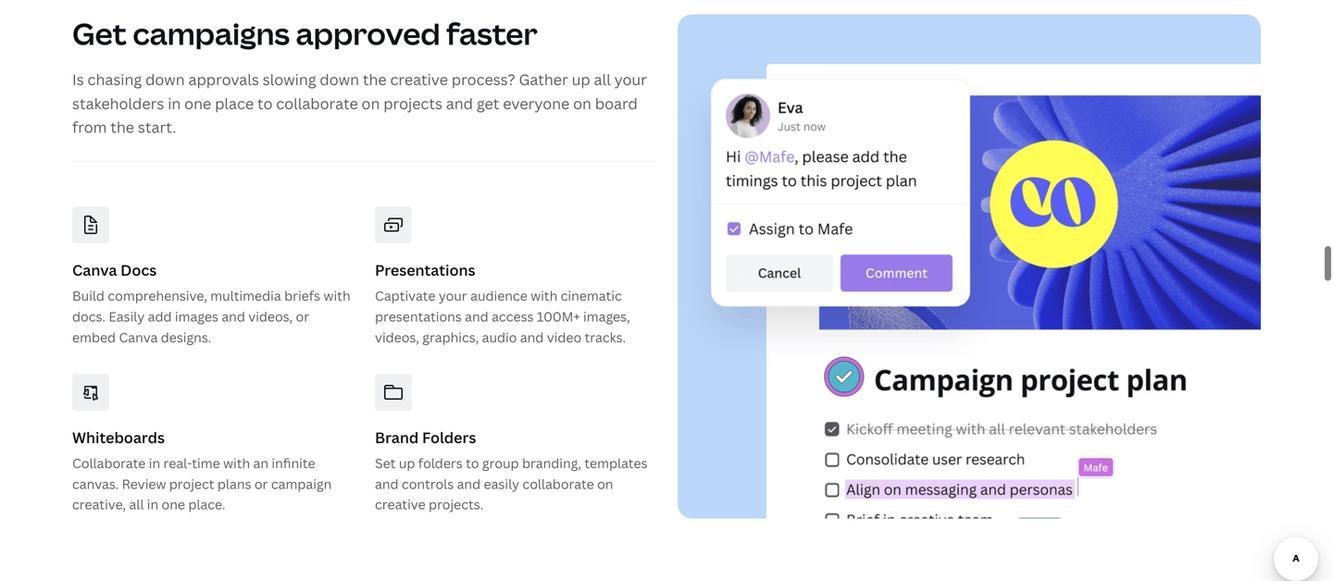 Task type: describe. For each thing, give the bounding box(es) containing it.
project
[[169, 475, 214, 493]]

in inside the is chasing down approvals slowing down the creative process? gather up all your stakeholders in one place to collaborate on projects and get everyone on board from the start.
[[168, 93, 181, 113]]

1 vertical spatial canva
[[119, 329, 158, 346]]

set
[[375, 454, 396, 472]]

stakeholders
[[72, 93, 164, 113]]

videos, inside presentations captivate your audience with cinematic presentations and access 100m+ images, videos, graphics, audio and video tracks.
[[375, 329, 419, 346]]

presentations captivate your audience with cinematic presentations and access 100m+ images, videos, graphics, audio and video tracks.
[[375, 260, 630, 346]]

branding,
[[522, 454, 581, 472]]

docs.
[[72, 308, 105, 325]]

cinematic
[[561, 287, 622, 305]]

is
[[72, 70, 84, 90]]

tracks.
[[585, 329, 626, 346]]

and down the set
[[375, 475, 399, 493]]

audience
[[470, 287, 528, 305]]

designs.
[[161, 329, 211, 346]]

or inside canva docs build comprehensive, multimedia briefs with docs. easily add images and videos, or embed canva designs.
[[296, 308, 309, 325]]

campaign
[[271, 475, 332, 493]]

place
[[215, 93, 254, 113]]

embed
[[72, 329, 116, 346]]

chasing
[[88, 70, 142, 90]]

videos, inside canva docs build comprehensive, multimedia briefs with docs. easily add images and videos, or embed canva designs.
[[248, 308, 293, 325]]

templates
[[585, 454, 648, 472]]

whiteboards
[[72, 428, 165, 447]]

creative inside the is chasing down approvals slowing down the creative process? gather up all your stakeholders in one place to collaborate on projects and get everyone on board from the start.
[[390, 70, 448, 90]]

get
[[477, 93, 499, 113]]

with inside presentations captivate your audience with cinematic presentations and access 100m+ images, videos, graphics, audio and video tracks.
[[531, 287, 558, 305]]

start.
[[138, 117, 176, 137]]

creative inside the brand folders set up folders to group branding, templates and controls and easily collaborate on creative projects.
[[375, 496, 426, 514]]

canvas.
[[72, 475, 119, 493]]

and inside the is chasing down approvals slowing down the creative process? gather up all your stakeholders in one place to collaborate on projects and get everyone on board from the start.
[[446, 93, 473, 113]]

your inside presentations captivate your audience with cinematic presentations and access 100m+ images, videos, graphics, audio and video tracks.
[[439, 287, 467, 305]]

1 vertical spatial the
[[110, 117, 134, 137]]

projects
[[383, 93, 442, 113]]

with inside canva docs build comprehensive, multimedia briefs with docs. easily add images and videos, or embed canva designs.
[[324, 287, 351, 305]]

2 down from the left
[[320, 70, 359, 90]]

brand folders set up folders to group branding, templates and controls and easily collaborate on creative projects.
[[375, 428, 648, 514]]

images,
[[583, 308, 630, 325]]

and down audience at the left of the page
[[465, 308, 489, 325]]

an
[[253, 454, 269, 472]]

and up projects.
[[457, 475, 481, 493]]

get campaigns approved faster
[[72, 14, 538, 54]]

controls
[[402, 475, 454, 493]]

100m+
[[537, 308, 580, 325]]

from
[[72, 117, 107, 137]]

whiteboards collaborate in real-time with an infinite canvas. review project plans or campaign creative, all in one place.
[[72, 428, 332, 514]]

docs
[[121, 260, 157, 280]]

brand
[[375, 428, 419, 447]]

0 horizontal spatial on
[[362, 93, 380, 113]]

comprehensive,
[[108, 287, 207, 305]]

and down access
[[520, 329, 544, 346]]

folders
[[418, 454, 463, 472]]

and inside canva docs build comprehensive, multimedia briefs with docs. easily add images and videos, or embed canva designs.
[[222, 308, 245, 325]]

briefs
[[284, 287, 320, 305]]

everyone
[[503, 93, 570, 113]]

captivate
[[375, 287, 436, 305]]

to inside the is chasing down approvals slowing down the creative process? gather up all your stakeholders in one place to collaborate on projects and get everyone on board from the start.
[[257, 93, 273, 113]]

build
[[72, 287, 105, 305]]

real-
[[163, 454, 192, 472]]

get
[[72, 14, 127, 54]]



Task type: vqa. For each thing, say whether or not it's contained in the screenshot.
What will you be using Canva for?
no



Task type: locate. For each thing, give the bounding box(es) containing it.
1 horizontal spatial down
[[320, 70, 359, 90]]

videos, down multimedia
[[248, 308, 293, 325]]

graphics,
[[422, 329, 479, 346]]

all up the board
[[594, 70, 611, 90]]

to left group
[[466, 454, 479, 472]]

0 vertical spatial collaborate
[[276, 93, 358, 113]]

board
[[595, 93, 638, 113]]

in down the review
[[147, 496, 158, 514]]

videos, down presentations
[[375, 329, 419, 346]]

collaborate
[[276, 93, 358, 113], [522, 475, 594, 493]]

easily
[[109, 308, 145, 325]]

time
[[192, 454, 220, 472]]

0 vertical spatial to
[[257, 93, 273, 113]]

0 horizontal spatial to
[[257, 93, 273, 113]]

1 vertical spatial to
[[466, 454, 479, 472]]

infinite
[[272, 454, 315, 472]]

the
[[363, 70, 387, 90], [110, 117, 134, 137]]

review
[[122, 475, 166, 493]]

place.
[[188, 496, 225, 514]]

your down the presentations
[[439, 287, 467, 305]]

up right the set
[[399, 454, 415, 472]]

1 vertical spatial one
[[162, 496, 185, 514]]

0 horizontal spatial collaborate
[[276, 93, 358, 113]]

down up the 'start.'
[[145, 70, 185, 90]]

1 vertical spatial your
[[439, 287, 467, 305]]

0 vertical spatial up
[[572, 70, 590, 90]]

in
[[168, 93, 181, 113], [149, 454, 160, 472], [147, 496, 158, 514]]

0 vertical spatial videos,
[[248, 308, 293, 325]]

on left the board
[[573, 93, 592, 113]]

collaborate down slowing
[[276, 93, 358, 113]]

to
[[257, 93, 273, 113], [466, 454, 479, 472]]

0 horizontal spatial down
[[145, 70, 185, 90]]

up
[[572, 70, 590, 90], [399, 454, 415, 472]]

0 vertical spatial your
[[614, 70, 647, 90]]

1 horizontal spatial videos,
[[375, 329, 419, 346]]

plans
[[217, 475, 251, 493]]

1 vertical spatial collaborate
[[522, 475, 594, 493]]

access
[[492, 308, 534, 325]]

in up the 'start.'
[[168, 93, 181, 113]]

collaborate down branding,
[[522, 475, 594, 493]]

or down an
[[254, 475, 268, 493]]

one inside the whiteboards collaborate in real-time with an infinite canvas. review project plans or campaign creative, all in one place.
[[162, 496, 185, 514]]

0 vertical spatial creative
[[390, 70, 448, 90]]

1 horizontal spatial all
[[594, 70, 611, 90]]

1 horizontal spatial on
[[573, 93, 592, 113]]

1 horizontal spatial canva
[[119, 329, 158, 346]]

or down the briefs at the left of page
[[296, 308, 309, 325]]

video
[[547, 329, 582, 346]]

with up "100m+"
[[531, 287, 558, 305]]

0 horizontal spatial or
[[254, 475, 268, 493]]

0 vertical spatial or
[[296, 308, 309, 325]]

all
[[594, 70, 611, 90], [129, 496, 144, 514]]

videos,
[[248, 308, 293, 325], [375, 329, 419, 346]]

and
[[446, 93, 473, 113], [222, 308, 245, 325], [465, 308, 489, 325], [520, 329, 544, 346], [375, 475, 399, 493], [457, 475, 481, 493]]

1 horizontal spatial or
[[296, 308, 309, 325]]

approved
[[296, 14, 440, 54]]

slowing
[[263, 70, 316, 90]]

collaborate inside the is chasing down approvals slowing down the creative process? gather up all your stakeholders in one place to collaborate on projects and get everyone on board from the start.
[[276, 93, 358, 113]]

0 horizontal spatial all
[[129, 496, 144, 514]]

on down templates
[[597, 475, 613, 493]]

with up plans
[[223, 454, 250, 472]]

gather
[[519, 70, 568, 90]]

group
[[482, 454, 519, 472]]

1 horizontal spatial your
[[614, 70, 647, 90]]

the up projects
[[363, 70, 387, 90]]

0 horizontal spatial canva
[[72, 260, 117, 280]]

up right 'gather'
[[572, 70, 590, 90]]

in left real-
[[149, 454, 160, 472]]

1 horizontal spatial up
[[572, 70, 590, 90]]

0 horizontal spatial the
[[110, 117, 134, 137]]

down
[[145, 70, 185, 90], [320, 70, 359, 90]]

and left the get
[[446, 93, 473, 113]]

2 vertical spatial in
[[147, 496, 158, 514]]

all inside the whiteboards collaborate in real-time with an infinite canvas. review project plans or campaign creative, all in one place.
[[129, 496, 144, 514]]

all down the review
[[129, 496, 144, 514]]

creative,
[[72, 496, 126, 514]]

2 horizontal spatial on
[[597, 475, 613, 493]]

one
[[184, 93, 211, 113], [162, 496, 185, 514]]

is chasing down approvals slowing down the creative process? gather up all your stakeholders in one place to collaborate on projects and get everyone on board from the start.
[[72, 70, 647, 137]]

1 vertical spatial all
[[129, 496, 144, 514]]

and down multimedia
[[222, 308, 245, 325]]

up inside the is chasing down approvals slowing down the creative process? gather up all your stakeholders in one place to collaborate on projects and get everyone on board from the start.
[[572, 70, 590, 90]]

your
[[614, 70, 647, 90], [439, 287, 467, 305]]

one down approvals
[[184, 93, 211, 113]]

1 vertical spatial in
[[149, 454, 160, 472]]

or inside the whiteboards collaborate in real-time with an infinite canvas. review project plans or campaign creative, all in one place.
[[254, 475, 268, 493]]

1 down from the left
[[145, 70, 185, 90]]

process?
[[452, 70, 515, 90]]

0 vertical spatial one
[[184, 93, 211, 113]]

1 horizontal spatial with
[[324, 287, 351, 305]]

1 horizontal spatial collaborate
[[522, 475, 594, 493]]

folders
[[422, 428, 476, 447]]

the down "stakeholders"
[[110, 117, 134, 137]]

collaborate
[[72, 454, 146, 472]]

0 horizontal spatial videos,
[[248, 308, 293, 325]]

0 vertical spatial canva
[[72, 260, 117, 280]]

up inside the brand folders set up folders to group branding, templates and controls and easily collaborate on creative projects.
[[399, 454, 415, 472]]

0 vertical spatial all
[[594, 70, 611, 90]]

0 horizontal spatial up
[[399, 454, 415, 472]]

one inside the is chasing down approvals slowing down the creative process? gather up all your stakeholders in one place to collaborate on projects and get everyone on board from the start.
[[184, 93, 211, 113]]

canva
[[72, 260, 117, 280], [119, 329, 158, 346]]

creative
[[390, 70, 448, 90], [375, 496, 426, 514]]

approvals
[[188, 70, 259, 90]]

to inside the brand folders set up folders to group branding, templates and controls and easily collaborate on creative projects.
[[466, 454, 479, 472]]

docs (3) image
[[678, 14, 1261, 519]]

your up the board
[[614, 70, 647, 90]]

1 vertical spatial videos,
[[375, 329, 419, 346]]

0 horizontal spatial your
[[439, 287, 467, 305]]

with inside the whiteboards collaborate in real-time with an infinite canvas. review project plans or campaign creative, all in one place.
[[223, 454, 250, 472]]

your inside the is chasing down approvals slowing down the creative process? gather up all your stakeholders in one place to collaborate on projects and get everyone on board from the start.
[[614, 70, 647, 90]]

faster
[[446, 14, 538, 54]]

add
[[148, 308, 172, 325]]

canva up build
[[72, 260, 117, 280]]

2 horizontal spatial with
[[531, 287, 558, 305]]

on inside the brand folders set up folders to group branding, templates and controls and easily collaborate on creative projects.
[[597, 475, 613, 493]]

canva docs build comprehensive, multimedia briefs with docs. easily add images and videos, or embed canva designs.
[[72, 260, 351, 346]]

images
[[175, 308, 218, 325]]

presentations
[[375, 260, 475, 280]]

on
[[362, 93, 380, 113], [573, 93, 592, 113], [597, 475, 613, 493]]

easily
[[484, 475, 519, 493]]

campaigns
[[133, 14, 290, 54]]

or
[[296, 308, 309, 325], [254, 475, 268, 493]]

1 horizontal spatial the
[[363, 70, 387, 90]]

1 vertical spatial or
[[254, 475, 268, 493]]

0 vertical spatial in
[[168, 93, 181, 113]]

with right the briefs at the left of page
[[324, 287, 351, 305]]

on left projects
[[362, 93, 380, 113]]

collaborate inside the brand folders set up folders to group branding, templates and controls and easily collaborate on creative projects.
[[522, 475, 594, 493]]

projects.
[[429, 496, 483, 514]]

down right slowing
[[320, 70, 359, 90]]

1 vertical spatial creative
[[375, 496, 426, 514]]

creative up projects
[[390, 70, 448, 90]]

0 vertical spatial the
[[363, 70, 387, 90]]

all inside the is chasing down approvals slowing down the creative process? gather up all your stakeholders in one place to collaborate on projects and get everyone on board from the start.
[[594, 70, 611, 90]]

canva down easily
[[119, 329, 158, 346]]

one down project
[[162, 496, 185, 514]]

1 horizontal spatial to
[[466, 454, 479, 472]]

multimedia
[[210, 287, 281, 305]]

1 vertical spatial up
[[399, 454, 415, 472]]

to right place
[[257, 93, 273, 113]]

with
[[324, 287, 351, 305], [531, 287, 558, 305], [223, 454, 250, 472]]

presentations
[[375, 308, 462, 325]]

audio
[[482, 329, 517, 346]]

0 horizontal spatial with
[[223, 454, 250, 472]]

creative down the controls
[[375, 496, 426, 514]]



